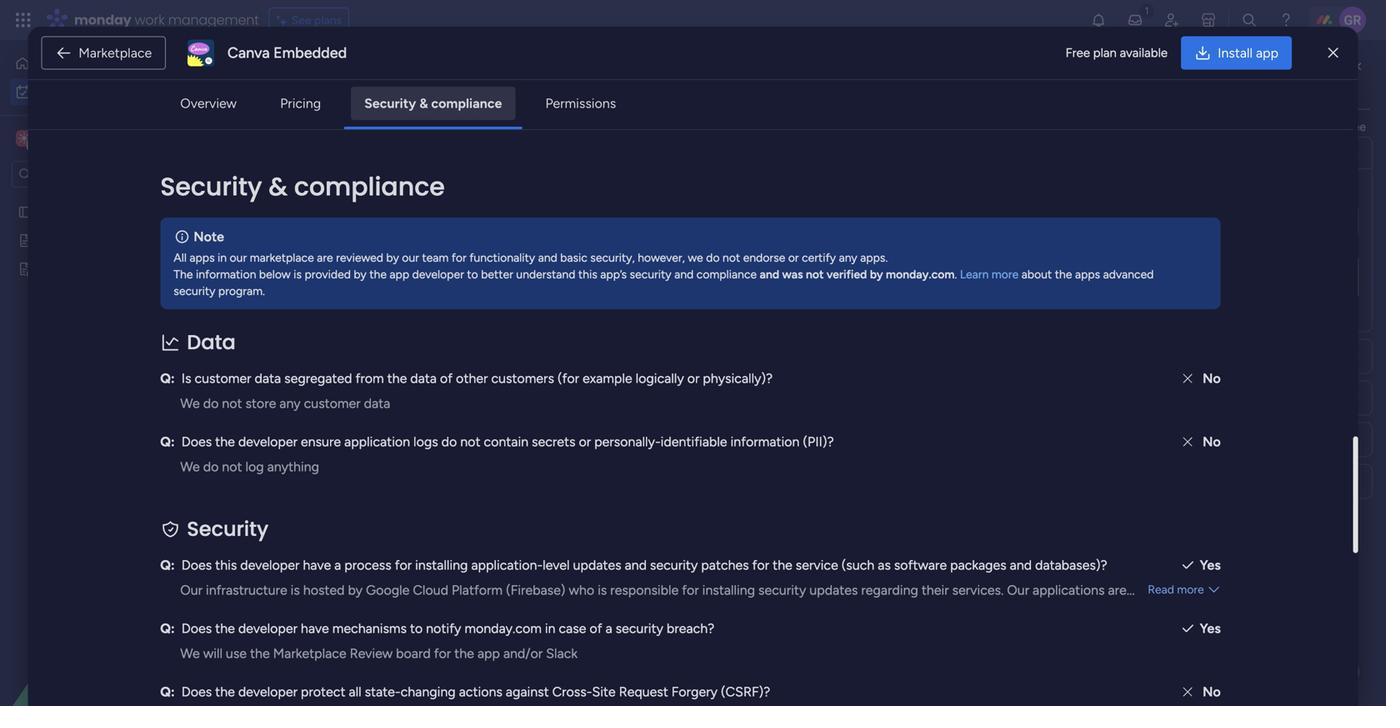 Task type: describe. For each thing, give the bounding box(es) containing it.
2 our from the left
[[402, 250, 419, 265]]

or inside all apps in our marketplace are reviewed by our team for functionality and basic security, however, we do not endorse or certify any apps. the information below is provided by the app developer to better understand this app's security and compliance and was not verified by monday.com . learn more
[[788, 250, 799, 265]]

yes for q: does this developer have a process for installing application-level updates and security patches for the service (such as software packages and databases)?
[[1200, 557, 1221, 573]]

patches
[[701, 557, 749, 573]]

this inside all apps in our marketplace are reviewed by our team for functionality and basic security, however, we do not endorse or certify any apps. the information below is provided by the app developer to better understand this app's security and compliance and was not verified by monday.com . learn more
[[579, 267, 598, 281]]

and down endorse on the top of page
[[760, 267, 780, 281]]

for down hosted
[[288, 601, 306, 616]]

to
[[1307, 75, 1320, 89]]

by down reviewed
[[354, 267, 367, 281]]

and down the we
[[675, 267, 694, 281]]

1 horizontal spatial updates
[[573, 557, 622, 573]]

anything
[[267, 459, 319, 475]]

logically
[[636, 370, 684, 386]]

3 no from the top
[[1203, 684, 1221, 700]]

level
[[543, 557, 570, 573]]

we do not log anything
[[180, 459, 319, 475]]

by down responsible
[[624, 601, 639, 616]]

main content containing past dates /
[[221, 40, 1387, 706]]

see
[[1348, 120, 1366, 134]]

next
[[281, 476, 314, 497]]

past
[[281, 206, 314, 227]]

home option
[[10, 50, 203, 77]]

greg robinson link
[[1126, 269, 1210, 284]]

not left endorse on the top of page
[[723, 250, 740, 265]]

log
[[246, 459, 264, 475]]

search everything image
[[1241, 12, 1258, 28]]

by down apps. at the top of page
[[870, 267, 883, 281]]

see
[[292, 13, 312, 27]]

1 horizontal spatial data
[[364, 395, 390, 411]]

2 vertical spatial are
[[815, 601, 834, 616]]

apps inside about the apps advanced security program.
[[1075, 267, 1101, 281]]

not down certify at top
[[806, 267, 824, 281]]

yes for q: does the developer have mechanisms to notify monday.com in case of a security breach?
[[1200, 621, 1221, 636]]

site
[[592, 684, 616, 700]]

later / 0 items
[[281, 596, 373, 617]]

developer for application
[[238, 434, 298, 450]]

we for security
[[180, 646, 200, 661]]

work
[[135, 10, 165, 29]]

do right logs
[[442, 434, 457, 450]]

my
[[246, 63, 284, 100]]

learn more link
[[960, 267, 1019, 281]]

breach?
[[667, 621, 715, 636]]

vulnerabilities
[[309, 601, 391, 616]]

developer for all
[[238, 684, 298, 700]]

1 vertical spatial information
[[731, 434, 800, 450]]

certify
[[802, 250, 836, 265]]

Filter dashboard by text search field
[[317, 132, 468, 158]]

0 vertical spatial a
[[334, 557, 341, 573]]

verified
[[827, 267, 867, 281]]

1 vertical spatial security & compliance
[[160, 169, 445, 204]]

the right from
[[387, 370, 407, 386]]

reviewed
[[336, 250, 384, 265]]

q: for q: does the developer ensure application logs do not contain secrets or personally-identifiable information (pii)?
[[160, 434, 175, 450]]

was
[[782, 267, 803, 281]]

segregated
[[284, 370, 352, 386]]

/ down application
[[361, 476, 369, 497]]

all
[[349, 684, 362, 700]]

notify
[[426, 621, 461, 636]]

3rd
[[507, 601, 527, 616]]

read more
[[1148, 582, 1205, 596]]

2 inside past dates / 2 items
[[376, 210, 383, 224]]

/ right dates
[[365, 206, 372, 227]]

workspace selection element
[[16, 128, 139, 150]]

we will use the marketplace review board for the app and/or slack
[[180, 646, 578, 661]]

lottie animation element
[[0, 538, 213, 706]]

overview button
[[167, 87, 250, 120]]

security inside our infrastructure is hosted by google cloud platform (firebase) who is responsible for installing security updates regarding their services.  our applications are regularly scanned for vulnerabilities in, and updates to, 3rd party packages by snyk. any recommendations are immediately applied and released.
[[759, 582, 806, 598]]

this week / 0 items
[[281, 416, 409, 437]]

1 vertical spatial or
[[688, 370, 700, 386]]

q: for q: does the developer protect all state-changing actions against cross-site request forgery (csrf)?
[[160, 684, 175, 700]]

1 vertical spatial any
[[280, 395, 301, 411]]

1 horizontal spatial of
[[590, 621, 602, 636]]

1 vertical spatial marketplace
[[273, 646, 347, 661]]

1 our from the left
[[230, 250, 247, 265]]

from
[[356, 370, 384, 386]]

dapulse x slim image
[[1329, 43, 1339, 63]]

services.
[[953, 582, 1004, 598]]

personally-
[[595, 434, 661, 450]]

software
[[894, 557, 947, 573]]

team
[[422, 250, 449, 265]]

not left log
[[222, 459, 242, 475]]

1 vertical spatial security
[[160, 169, 262, 204]]

permissions
[[546, 95, 616, 111]]

monday marketplace image
[[1201, 12, 1217, 28]]

hosted
[[303, 582, 345, 598]]

packages inside our infrastructure is hosted by google cloud platform (firebase) who is responsible for installing security updates regarding their services.  our applications are regularly scanned for vulnerabilities in, and updates to, 3rd party packages by snyk. any recommendations are immediately applied and released.
[[564, 601, 621, 616]]

/ right later
[[322, 596, 330, 617]]

secrets
[[532, 434, 576, 450]]

0 vertical spatial packages
[[950, 557, 1007, 573]]

robinson
[[1158, 269, 1210, 284]]

the right use
[[250, 646, 270, 661]]

today
[[281, 266, 328, 287]]

greg robinson
[[1126, 269, 1210, 284]]

contain
[[484, 434, 529, 450]]

free plan available
[[1066, 45, 1168, 60]]

customers
[[491, 370, 554, 386]]

no for physically)?
[[1203, 370, 1221, 386]]

2 horizontal spatial data
[[410, 370, 437, 386]]

security up responsible
[[650, 557, 698, 573]]

item
[[307, 360, 331, 374]]

marketplace
[[250, 250, 314, 265]]

/ down reviewed
[[332, 266, 340, 287]]

do inside all apps in our marketplace are reviewed by our team for functionality and basic security, however, we do not endorse or certify any apps. the information below is provided by the app developer to better understand this app's security and compliance and was not verified by monday.com . learn more
[[706, 250, 720, 265]]

for right patches at the bottom right of page
[[753, 557, 770, 573]]

workspace
[[71, 130, 137, 146]]

our infrastructure is hosted by google cloud platform (firebase) who is responsible for installing security updates regarding their services.  our applications are regularly scanned for vulnerabilities in, and updates to, 3rd party packages by snyk. any recommendations are immediately applied and released.
[[180, 582, 1127, 616]]

have for mechanisms
[[301, 621, 329, 636]]

0 vertical spatial installing
[[415, 557, 468, 573]]

0 vertical spatial of
[[440, 370, 453, 386]]

1 we from the top
[[180, 395, 200, 411]]

google
[[366, 582, 410, 598]]

marketplace button
[[41, 36, 166, 70]]

2 horizontal spatial a
[[606, 621, 613, 636]]

app inside all apps in our marketplace are reviewed by our team for functionality and basic security, however, we do not endorse or certify any apps. the information below is provided by the app developer to better understand this app's security and compliance and was not verified by monday.com . learn more
[[390, 267, 409, 281]]

my work
[[246, 63, 358, 100]]

choose the boards, columns and people you'd like to see
[[1071, 120, 1366, 134]]

application logo image
[[187, 40, 214, 66]]

2 vertical spatial security
[[187, 515, 269, 543]]

the inside main content
[[1114, 120, 1131, 134]]

does for does the developer have mechanisms to notify monday.com in case of a security breach?
[[182, 621, 212, 636]]

security inside button
[[364, 95, 416, 111]]

app inside button
[[1256, 45, 1279, 61]]

1 horizontal spatial in
[[545, 621, 556, 636]]

project for project
[[271, 300, 309, 314]]

forgery
[[672, 684, 718, 700]]

items inside today / 2 items
[[353, 270, 382, 284]]

party
[[530, 601, 561, 616]]

more inside all apps in our marketplace are reviewed by our team for functionality and basic security, however, we do not endorse or certify any apps. the information below is provided by the app developer to better understand this app's security and compliance and was not verified by monday.com . learn more
[[992, 267, 1019, 281]]

like
[[1314, 120, 1331, 134]]

service
[[796, 557, 839, 573]]

q: does the developer have mechanisms to notify monday.com in case of a security breach?
[[160, 621, 715, 636]]

to do list
[[1307, 75, 1354, 89]]

today / 2 items
[[281, 266, 382, 287]]

apps inside all apps in our marketplace are reviewed by our team for functionality and basic security, however, we do not endorse or certify any apps. the information below is provided by the app developer to better understand this app's security and compliance and was not verified by monday.com . learn more
[[190, 250, 215, 265]]

security & compliance button
[[351, 87, 516, 120]]

1 vertical spatial compliance
[[294, 169, 445, 204]]

later
[[281, 596, 318, 617]]

you'd
[[1283, 120, 1311, 134]]

other
[[456, 370, 488, 386]]

install app
[[1218, 45, 1279, 61]]

2 vertical spatial app
[[478, 646, 500, 661]]

project management
[[847, 301, 956, 316]]

is left hosted
[[291, 582, 300, 598]]

better
[[481, 267, 513, 281]]

developer for mechanisms
[[238, 621, 298, 636]]

all apps in our marketplace are reviewed by our team for functionality and basic security, however, we do not endorse or certify any apps. the information below is provided by the app developer to better understand this app's security and compliance and was not verified by monday.com . learn more
[[174, 250, 1019, 281]]

0 inside later / 0 items
[[334, 600, 341, 614]]

application
[[344, 434, 410, 450]]

home
[[37, 56, 69, 70]]

q: is customer data segregated from the data of other customers (for example logically or physically)?
[[160, 370, 773, 386]]

board
[[396, 646, 431, 661]]

not left the store
[[222, 395, 242, 411]]

0 horizontal spatial data
[[255, 370, 281, 386]]

does for does this developer have a process for installing application-level updates and security patches for the service (such as software packages and databases)?
[[182, 557, 212, 573]]

select product image
[[15, 12, 32, 28]]

week for next
[[318, 476, 357, 497]]

and/or
[[503, 646, 543, 661]]

data
[[187, 328, 236, 356]]

about the apps advanced security program.
[[174, 267, 1154, 298]]

2 our from the left
[[1007, 582, 1030, 598]]

and up understand
[[538, 250, 558, 265]]

and down cloud
[[411, 601, 433, 616]]

scanned
[[235, 601, 285, 616]]

changing
[[401, 684, 456, 700]]

security & compliance inside button
[[364, 95, 502, 111]]

protect
[[301, 684, 346, 700]]

marketplace inside marketplace button
[[79, 45, 152, 61]]

installing inside our infrastructure is hosted by google cloud platform (firebase) who is responsible for installing security updates regarding their services.  our applications are regularly scanned for vulnerabilities in, and updates to, 3rd party packages by snyk. any recommendations are immediately applied and released.
[[703, 582, 755, 598]]

0 horizontal spatial this
[[215, 557, 237, 573]]

case
[[559, 621, 586, 636]]

2 workspace image from the left
[[18, 129, 30, 148]]

q: for q: does this developer have a process for installing application-level updates and security patches for the service (such as software packages and databases)?
[[160, 557, 175, 573]]

group
[[743, 266, 776, 280]]

1 vertical spatial more
[[1178, 582, 1205, 596]]

week for this
[[315, 416, 354, 437]]

(csrf)?
[[721, 684, 771, 700]]

do for we do not store any customer data
[[203, 395, 219, 411]]

app's
[[600, 267, 627, 281]]

responsible
[[610, 582, 679, 598]]



Task type: vqa. For each thing, say whether or not it's contained in the screenshot.
right "TO-"
no



Task type: locate. For each thing, give the bounding box(es) containing it.
1 vertical spatial this
[[215, 557, 237, 573]]

1 horizontal spatial marketplace
[[273, 646, 347, 661]]

0 vertical spatial app
[[1256, 45, 1279, 61]]

by
[[386, 250, 399, 265], [354, 267, 367, 281], [870, 267, 883, 281], [348, 582, 363, 598], [624, 601, 639, 616]]

or
[[788, 250, 799, 265], [688, 370, 700, 386], [579, 434, 591, 450]]

(firebase)
[[506, 582, 566, 598]]

security
[[630, 267, 672, 281], [174, 284, 216, 298], [650, 557, 698, 573], [759, 582, 806, 598], [616, 621, 664, 636]]

we left log
[[180, 459, 200, 475]]

q: for q: is customer data segregated from the data of other customers (for example logically or physically)?
[[160, 370, 175, 386]]

we down is
[[180, 395, 200, 411]]

1 horizontal spatial our
[[402, 250, 419, 265]]

None text field
[[1081, 207, 1359, 236]]

2 vertical spatial updates
[[436, 601, 485, 616]]

for up any in the bottom of the page
[[682, 582, 699, 598]]

choose
[[1071, 120, 1111, 134]]

have
[[303, 557, 331, 573], [301, 621, 329, 636]]

in inside all apps in our marketplace are reviewed by our team for functionality and basic security, however, we do not endorse or certify any apps. the information below is provided by the app developer to better understand this app's security and compliance and was not verified by monday.com . learn more
[[218, 250, 227, 265]]

1 vertical spatial &
[[269, 169, 288, 204]]

items
[[386, 210, 415, 224], [353, 270, 382, 284], [380, 420, 409, 434], [344, 600, 373, 614], [419, 660, 448, 675]]

public board image
[[18, 204, 33, 220], [18, 233, 33, 248]]

a up the all
[[344, 656, 354, 677]]

by up vulnerabilities
[[348, 582, 363, 598]]

2 vertical spatial no
[[1203, 684, 1221, 700]]

applications
[[1033, 582, 1105, 598]]

3 q: from the top
[[160, 557, 175, 573]]

new
[[271, 510, 295, 524]]

a inside main content
[[344, 656, 354, 677]]

the left boards,
[[1114, 120, 1131, 134]]

any up this
[[280, 395, 301, 411]]

state-
[[365, 684, 401, 700]]

for inside all apps in our marketplace are reviewed by our team for functionality and basic security, however, we do not endorse or certify any apps. the information below is provided by the app developer to better understand this app's security and compliance and was not verified by monday.com . learn more
[[452, 250, 467, 265]]

option
[[0, 197, 213, 201]]

3 we from the top
[[180, 646, 200, 661]]

items down reviewed
[[353, 270, 382, 284]]

week right this
[[315, 416, 354, 437]]

0 horizontal spatial packages
[[564, 601, 621, 616]]

5 q: from the top
[[160, 684, 175, 700]]

2 public board image from the top
[[18, 233, 33, 248]]

security down however,
[[630, 267, 672, 281]]

does down regularly
[[182, 621, 212, 636]]

& up filter dashboard by text search field
[[420, 95, 428, 111]]

have for a
[[303, 557, 331, 573]]

security up recommendations on the right bottom
[[759, 582, 806, 598]]

(pii)?
[[803, 434, 834, 450]]

to left better
[[467, 267, 478, 281]]

items inside later / 0 items
[[344, 600, 373, 614]]

compliance inside button
[[431, 95, 502, 111]]

0 horizontal spatial customer
[[195, 370, 251, 386]]

1 horizontal spatial installing
[[703, 582, 755, 598]]

the down notify
[[455, 646, 474, 661]]

1 vertical spatial week
[[318, 476, 357, 497]]

q:
[[160, 370, 175, 386], [160, 434, 175, 450], [160, 557, 175, 573], [160, 621, 175, 636], [160, 684, 175, 700]]

do right to in the top of the page
[[1322, 75, 1336, 89]]

and up responsible
[[625, 557, 647, 573]]

snyk.
[[642, 601, 674, 616]]

for right team
[[452, 250, 467, 265]]

do left the store
[[203, 395, 219, 411]]

0 horizontal spatial updates
[[436, 601, 485, 616]]

1 horizontal spatial more
[[1178, 582, 1205, 596]]

mar
[[1154, 300, 1172, 313]]

immediately
[[837, 601, 910, 616]]

1 vertical spatial packages
[[564, 601, 621, 616]]

to-
[[717, 302, 733, 315]]

1 yes from the top
[[1200, 557, 1221, 573]]

0 down hosted
[[334, 600, 341, 614]]

2 vertical spatial or
[[579, 434, 591, 450]]

0 horizontal spatial of
[[440, 370, 453, 386]]

we for data
[[180, 459, 200, 475]]

items inside past dates / 2 items
[[386, 210, 415, 224]]

notifications image
[[1091, 12, 1107, 28]]

1 horizontal spatial are
[[815, 601, 834, 616]]

greg robinson image
[[1095, 265, 1120, 290]]

items right dates
[[386, 210, 415, 224]]

2 vertical spatial compliance
[[697, 267, 757, 281]]

home link
[[10, 50, 203, 77]]

0 up 'changing' at the bottom left
[[409, 660, 416, 675]]

1 no from the top
[[1203, 370, 1221, 386]]

0 vertical spatial no
[[1203, 370, 1221, 386]]

do
[[1322, 75, 1336, 89], [706, 250, 720, 265], [203, 395, 219, 411], [442, 434, 457, 450], [203, 459, 219, 475]]

&
[[420, 95, 428, 111], [269, 169, 288, 204]]

do inside button
[[1322, 75, 1336, 89]]

1 horizontal spatial 2
[[376, 210, 383, 224]]

0 vertical spatial this
[[579, 267, 598, 281]]

0 vertical spatial apps
[[190, 250, 215, 265]]

pricing button
[[267, 87, 334, 120]]

0 vertical spatial more
[[992, 267, 1019, 281]]

item
[[298, 510, 322, 524]]

by right reviewed
[[386, 250, 399, 265]]

0 horizontal spatial apps
[[190, 250, 215, 265]]

0
[[370, 420, 377, 434], [334, 600, 341, 614], [409, 660, 416, 675]]

8
[[1175, 300, 1182, 313]]

0 vertical spatial monday.com
[[886, 267, 955, 281]]

lottie animation image
[[0, 538, 213, 706]]

/ right ensure
[[358, 416, 366, 437]]

2 vertical spatial 0
[[409, 660, 416, 675]]

in down party
[[545, 621, 556, 636]]

0 horizontal spatial our
[[180, 582, 203, 598]]

security inside about the apps advanced security program.
[[174, 284, 216, 298]]

identifiable
[[661, 434, 727, 450]]

free
[[1066, 45, 1090, 60]]

customer right is
[[195, 370, 251, 386]]

1 our from the left
[[180, 582, 203, 598]]

2 vertical spatial to
[[410, 621, 423, 636]]

0 horizontal spatial our
[[230, 250, 247, 265]]

packages
[[950, 557, 1007, 573], [564, 601, 621, 616]]

do left log
[[203, 459, 219, 475]]

packages down who
[[564, 601, 621, 616]]

0 inside this week / 0 items
[[370, 420, 377, 434]]

1 horizontal spatial packages
[[950, 557, 1007, 573]]

to inside all apps in our marketplace are reviewed by our team for functionality and basic security, however, we do not endorse or certify any apps. the information below is provided by the app developer to better understand this app's security and compliance and was not verified by monday.com . learn more
[[467, 267, 478, 281]]

new item
[[271, 510, 322, 524]]

1 vertical spatial customer
[[304, 395, 361, 411]]

2 horizontal spatial are
[[1108, 582, 1127, 598]]

/ right date
[[397, 656, 405, 677]]

1 horizontal spatial monday.com
[[886, 267, 955, 281]]

0 vertical spatial or
[[788, 250, 799, 265]]

information inside all apps in our marketplace are reviewed by our team for functionality and basic security, however, we do not endorse or certify any apps. the information below is provided by the app developer to better understand this app's security and compliance and was not verified by monday.com . learn more
[[196, 267, 256, 281]]

store
[[246, 395, 276, 411]]

of right case
[[590, 621, 602, 636]]

0 vertical spatial security & compliance
[[364, 95, 502, 111]]

1 horizontal spatial app
[[478, 646, 500, 661]]

0 vertical spatial marketplace
[[79, 45, 152, 61]]

0 horizontal spatial or
[[579, 434, 591, 450]]

our up program.
[[230, 250, 247, 265]]

developer up infrastructure
[[240, 557, 300, 573]]

security down snyk.
[[616, 621, 664, 636]]

project down verified
[[847, 301, 885, 316]]

0 horizontal spatial project
[[271, 300, 309, 314]]

the inside all apps in our marketplace are reviewed by our team for functionality and basic security, however, we do not endorse or certify any apps. the information below is provided by the app developer to better understand this app's security and compliance and was not verified by monday.com . learn more
[[370, 267, 387, 281]]

developer inside all apps in our marketplace are reviewed by our team for functionality and basic security, however, we do not endorse or certify any apps. the information below is provided by the app developer to better understand this app's security and compliance and was not verified by monday.com . learn more
[[412, 267, 464, 281]]

1 vertical spatial in
[[545, 621, 556, 636]]

in down note
[[218, 250, 227, 265]]

date
[[358, 656, 393, 677]]

1 vertical spatial app
[[390, 267, 409, 281]]

3 does from the top
[[182, 621, 212, 636]]

will
[[203, 646, 223, 661]]

1 vertical spatial public board image
[[18, 233, 33, 248]]

0 horizontal spatial marketplace
[[79, 45, 152, 61]]

read
[[1148, 582, 1175, 596]]

and down services.
[[961, 601, 983, 616]]

management
[[888, 301, 956, 316]]

items up 'changing' at the bottom left
[[419, 660, 448, 675]]

any inside all apps in our marketplace are reviewed by our team for functionality and basic security, however, we do not endorse or certify any apps. the information below is provided by the app developer to better understand this app's security and compliance and was not verified by monday.com . learn more
[[839, 250, 858, 265]]

or right secrets in the bottom left of the page
[[579, 434, 591, 450]]

.
[[955, 267, 957, 281]]

are down service
[[815, 601, 834, 616]]

are
[[317, 250, 333, 265], [1108, 582, 1127, 598], [815, 601, 834, 616]]

are up provided
[[317, 250, 333, 265]]

security down the
[[174, 284, 216, 298]]

invite members image
[[1164, 12, 1181, 28]]

security inside all apps in our marketplace are reviewed by our team for functionality and basic security, however, we do not endorse or certify any apps. the information below is provided by the app developer to better understand this app's security and compliance and was not verified by monday.com . learn more
[[630, 267, 672, 281]]

this down "basic"
[[579, 267, 598, 281]]

read more link
[[1148, 581, 1221, 598]]

1 horizontal spatial &
[[420, 95, 428, 111]]

mechanisms
[[332, 621, 407, 636]]

we
[[688, 250, 703, 265]]

0 vertical spatial updates
[[573, 557, 622, 573]]

project inside project management link
[[847, 301, 885, 316]]

0 horizontal spatial monday.com
[[465, 621, 542, 636]]

pricing
[[280, 95, 321, 111]]

our left team
[[402, 250, 419, 265]]

is
[[182, 370, 191, 386]]

greg robinson image
[[1340, 7, 1367, 33]]

0 horizontal spatial &
[[269, 169, 288, 204]]

any up verified
[[839, 250, 858, 265]]

basic
[[560, 250, 588, 265]]

data up the store
[[255, 370, 281, 386]]

compliance
[[431, 95, 502, 111], [294, 169, 445, 204], [697, 267, 757, 281]]

0 horizontal spatial 0
[[334, 600, 341, 614]]

security & compliance up the past
[[160, 169, 445, 204]]

0 vertical spatial 2
[[376, 210, 383, 224]]

next week /
[[281, 476, 373, 497]]

0 vertical spatial customer
[[195, 370, 251, 386]]

update feed image
[[1127, 12, 1144, 28]]

+ add item
[[273, 360, 331, 374]]

people
[[1042, 266, 1078, 280]]

physically)?
[[703, 370, 773, 386]]

1 workspace image from the left
[[16, 129, 33, 148]]

1 public board image from the top
[[18, 204, 33, 220]]

management
[[168, 10, 259, 29]]

2 inside today / 2 items
[[344, 270, 350, 284]]

0 vertical spatial public board image
[[18, 204, 33, 220]]

0 vertical spatial 0
[[370, 420, 377, 434]]

1 vertical spatial 0
[[334, 600, 341, 614]]

2 horizontal spatial app
[[1256, 45, 1279, 61]]

private board image
[[18, 261, 33, 277]]

0 horizontal spatial app
[[390, 267, 409, 281]]

marketplace
[[79, 45, 152, 61], [273, 646, 347, 661]]

our up regularly
[[180, 582, 203, 598]]

main content
[[221, 40, 1387, 706]]

2 q: from the top
[[160, 434, 175, 450]]

platform
[[452, 582, 503, 598]]

for down notify
[[434, 646, 451, 661]]

of left other
[[440, 370, 453, 386]]

installing
[[415, 557, 468, 573], [703, 582, 755, 598]]

or up was
[[788, 250, 799, 265]]

0 vertical spatial are
[[317, 250, 333, 265]]

developer
[[412, 267, 464, 281], [238, 434, 298, 450], [240, 557, 300, 573], [238, 621, 298, 636], [238, 684, 298, 700]]

are inside all apps in our marketplace are reviewed by our team for functionality and basic security, however, we do not endorse or certify any apps. the information below is provided by the app developer to better understand this app's security and compliance and was not verified by monday.com . learn more
[[317, 250, 333, 265]]

information left (pii)?
[[731, 434, 800, 450]]

items inside without a date / 0 items
[[419, 660, 448, 675]]

workspace image
[[16, 129, 33, 148], [18, 129, 30, 148]]

0 vertical spatial have
[[303, 557, 331, 573]]

the right about
[[1055, 267, 1073, 281]]

does down will
[[182, 684, 212, 700]]

1 horizontal spatial this
[[579, 267, 598, 281]]

& inside button
[[420, 95, 428, 111]]

any
[[677, 601, 700, 616]]

1 does from the top
[[182, 434, 212, 450]]

2 horizontal spatial or
[[788, 250, 799, 265]]

1 horizontal spatial customer
[[304, 395, 361, 411]]

any
[[839, 250, 858, 265], [280, 395, 301, 411]]

recommendations
[[704, 601, 812, 616]]

2 yes from the top
[[1200, 621, 1221, 636]]

note
[[194, 229, 224, 245]]

columns
[[1175, 120, 1219, 134]]

advanced
[[1103, 267, 1154, 281]]

developer for a
[[240, 557, 300, 573]]

to up board on the left of the page
[[410, 621, 423, 636]]

0 horizontal spatial 2
[[344, 270, 350, 284]]

monday.com down to,
[[465, 621, 542, 636]]

2 horizontal spatial updates
[[810, 582, 858, 598]]

the left service
[[773, 557, 793, 573]]

board
[[907, 266, 937, 280]]

1 image
[[1140, 1, 1155, 20]]

security left new at bottom
[[187, 515, 269, 543]]

actions
[[459, 684, 503, 700]]

0 horizontal spatial to
[[410, 621, 423, 636]]

app right today / 2 items
[[390, 267, 409, 281]]

2 vertical spatial a
[[344, 656, 354, 677]]

do for to do list
[[1322, 75, 1336, 89]]

1 vertical spatial apps
[[1075, 267, 1101, 281]]

not
[[723, 250, 740, 265], [806, 267, 824, 281], [222, 395, 242, 411], [460, 434, 481, 450], [222, 459, 242, 475]]

0 horizontal spatial a
[[334, 557, 341, 573]]

monday.com inside all apps in our marketplace are reviewed by our team for functionality and basic security, however, we do not endorse or certify any apps. the information below is provided by the app developer to better understand this app's security and compliance and was not verified by monday.com . learn more
[[886, 267, 955, 281]]

learn
[[960, 267, 989, 281]]

help image
[[1278, 12, 1295, 28]]

1 horizontal spatial a
[[344, 656, 354, 677]]

4 q: from the top
[[160, 621, 175, 636]]

the down use
[[215, 684, 235, 700]]

0 horizontal spatial any
[[280, 395, 301, 411]]

1 vertical spatial monday.com
[[465, 621, 542, 636]]

developer up log
[[238, 434, 298, 450]]

this
[[281, 416, 311, 437]]

for up google
[[395, 557, 412, 573]]

1 vertical spatial have
[[301, 621, 329, 636]]

0 down from
[[370, 420, 377, 434]]

0 horizontal spatial in
[[218, 250, 227, 265]]

our
[[180, 582, 203, 598], [1007, 582, 1030, 598]]

list box
[[0, 195, 213, 508]]

does up regularly
[[182, 557, 212, 573]]

0 vertical spatial we
[[180, 395, 200, 411]]

installing up cloud
[[415, 557, 468, 573]]

data left other
[[410, 370, 437, 386]]

the up use
[[215, 621, 235, 636]]

and left people
[[1222, 120, 1241, 134]]

applied
[[914, 601, 957, 616]]

1 horizontal spatial project
[[847, 301, 885, 316]]

items left logs
[[380, 420, 409, 434]]

compliance inside all apps in our marketplace are reviewed by our team for functionality and basic security, however, we do not endorse or certify any apps. the information below is provided by the app developer to better understand this app's security and compliance and was not verified by monday.com . learn more
[[697, 267, 757, 281]]

2 no from the top
[[1203, 434, 1221, 450]]

a right case
[[606, 621, 613, 636]]

0 vertical spatial week
[[315, 416, 354, 437]]

0 vertical spatial compliance
[[431, 95, 502, 111]]

not left contain
[[460, 434, 481, 450]]

1 vertical spatial installing
[[703, 582, 755, 598]]

security,
[[591, 250, 635, 265]]

cross-
[[552, 684, 592, 700]]

the up we do not log anything
[[215, 434, 235, 450]]

security up note
[[160, 169, 262, 204]]

items inside this week / 0 items
[[380, 420, 409, 434]]

1 horizontal spatial our
[[1007, 582, 1030, 598]]

more right the learn
[[992, 267, 1019, 281]]

0 vertical spatial information
[[196, 267, 256, 281]]

and up released.
[[1010, 557, 1032, 573]]

do right the we
[[706, 250, 720, 265]]

does up we do not log anything
[[182, 434, 212, 450]]

developer down team
[[412, 267, 464, 281]]

for
[[452, 250, 467, 265], [395, 557, 412, 573], [753, 557, 770, 573], [682, 582, 699, 598], [288, 601, 306, 616], [434, 646, 451, 661]]

use
[[226, 646, 247, 661]]

is right who
[[598, 582, 607, 598]]

0 inside without a date / 0 items
[[409, 660, 416, 675]]

0 vertical spatial to
[[1334, 120, 1345, 134]]

have down later / 0 items
[[301, 621, 329, 636]]

without a date / 0 items
[[281, 656, 448, 677]]

does for does the developer protect all state-changing actions against cross-site request forgery (csrf)?
[[182, 684, 212, 700]]

is inside all apps in our marketplace are reviewed by our team for functionality and basic security, however, we do not endorse or certify any apps. the information below is provided by the app developer to better understand this app's security and compliance and was not verified by monday.com . learn more
[[294, 267, 302, 281]]

2 does from the top
[[182, 557, 212, 573]]

4 does from the top
[[182, 684, 212, 700]]

2 we from the top
[[180, 459, 200, 475]]

1 horizontal spatial information
[[731, 434, 800, 450]]

do for we do not log anything
[[203, 459, 219, 475]]

to right like
[[1334, 120, 1345, 134]]

we left will
[[180, 646, 200, 661]]

security & compliance up filter dashboard by text search field
[[364, 95, 502, 111]]

1 vertical spatial we
[[180, 459, 200, 475]]

2 right dates
[[376, 210, 383, 224]]

the
[[174, 267, 193, 281]]

project for project management
[[847, 301, 885, 316]]

people
[[1244, 120, 1280, 134]]

0 horizontal spatial installing
[[415, 557, 468, 573]]

information up program.
[[196, 267, 256, 281]]

(for
[[558, 370, 579, 386]]

example
[[583, 370, 633, 386]]

all
[[174, 250, 187, 265]]

note alert
[[160, 217, 1221, 309]]

1 q: from the top
[[160, 370, 175, 386]]

project down today
[[271, 300, 309, 314]]

main
[[38, 130, 68, 146]]

1 horizontal spatial 0
[[370, 420, 377, 434]]

no for (pii)?
[[1203, 434, 1221, 450]]

add
[[283, 360, 304, 374]]

to
[[1334, 120, 1345, 134], [467, 267, 478, 281], [410, 621, 423, 636]]

week right the next
[[318, 476, 357, 497]]

does for does the developer ensure application logs do not contain secrets or personally-identifiable information (pii)?
[[182, 434, 212, 450]]

0 vertical spatial &
[[420, 95, 428, 111]]

q: for q: does the developer have mechanisms to notify monday.com in case of a security breach?
[[160, 621, 175, 636]]

None search field
[[317, 132, 468, 158]]

the inside about the apps advanced security program.
[[1055, 267, 1073, 281]]

who
[[569, 582, 595, 598]]



